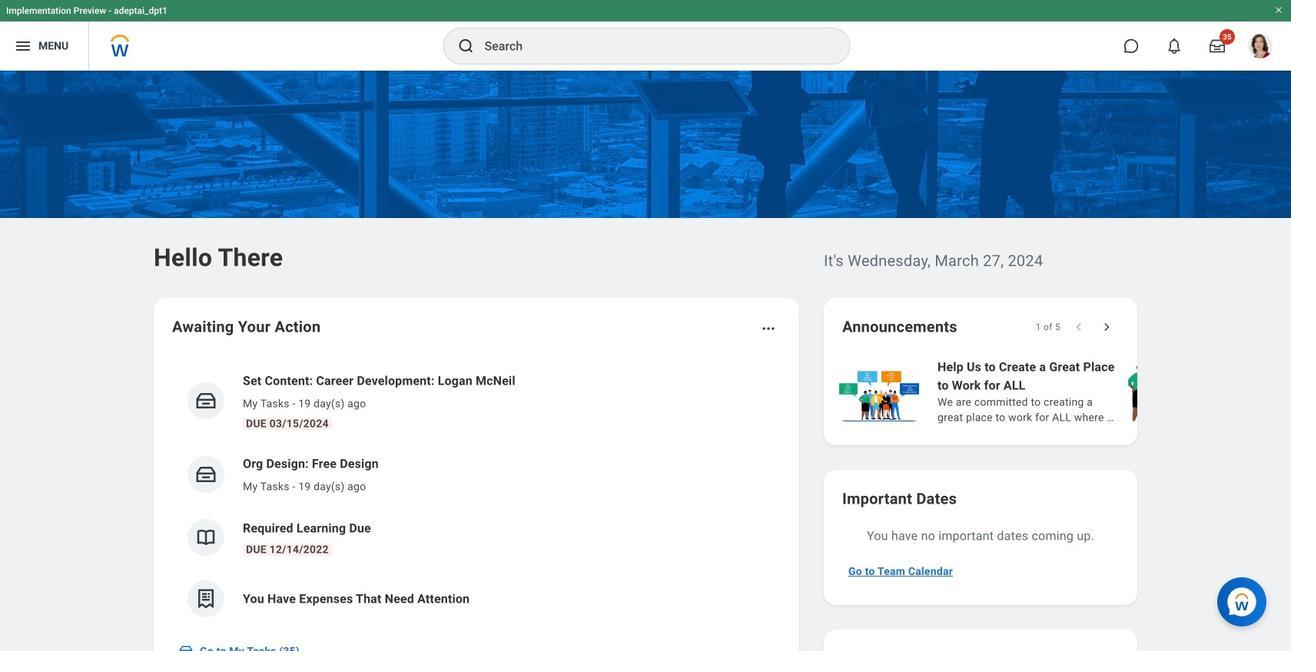 Task type: describe. For each thing, give the bounding box(es) containing it.
1 horizontal spatial inbox image
[[194, 463, 217, 486]]

book open image
[[194, 526, 217, 549]]

inbox image
[[194, 390, 217, 413]]

0 horizontal spatial list
[[172, 360, 781, 630]]

profile logan mcneil image
[[1248, 34, 1273, 62]]

1 vertical spatial inbox image
[[178, 644, 194, 652]]

close environment banner image
[[1274, 5, 1283, 15]]

chevron left small image
[[1071, 320, 1087, 335]]

1 horizontal spatial list
[[836, 357, 1291, 427]]

dashboard expenses image
[[194, 588, 217, 611]]



Task type: locate. For each thing, give the bounding box(es) containing it.
list
[[836, 357, 1291, 427], [172, 360, 781, 630]]

banner
[[0, 0, 1291, 71]]

related actions image
[[761, 321, 776, 337]]

main content
[[0, 71, 1291, 652]]

notifications large image
[[1167, 38, 1182, 54]]

0 vertical spatial inbox image
[[194, 463, 217, 486]]

Search Workday  search field
[[485, 29, 818, 63]]

search image
[[457, 37, 475, 55]]

inbox image
[[194, 463, 217, 486], [178, 644, 194, 652]]

0 horizontal spatial inbox image
[[178, 644, 194, 652]]

justify image
[[14, 37, 32, 55]]

status
[[1036, 321, 1061, 334]]

chevron right small image
[[1099, 320, 1114, 335]]

inbox large image
[[1210, 38, 1225, 54]]



Task type: vqa. For each thing, say whether or not it's contained in the screenshot.
the bottom inbox image
yes



